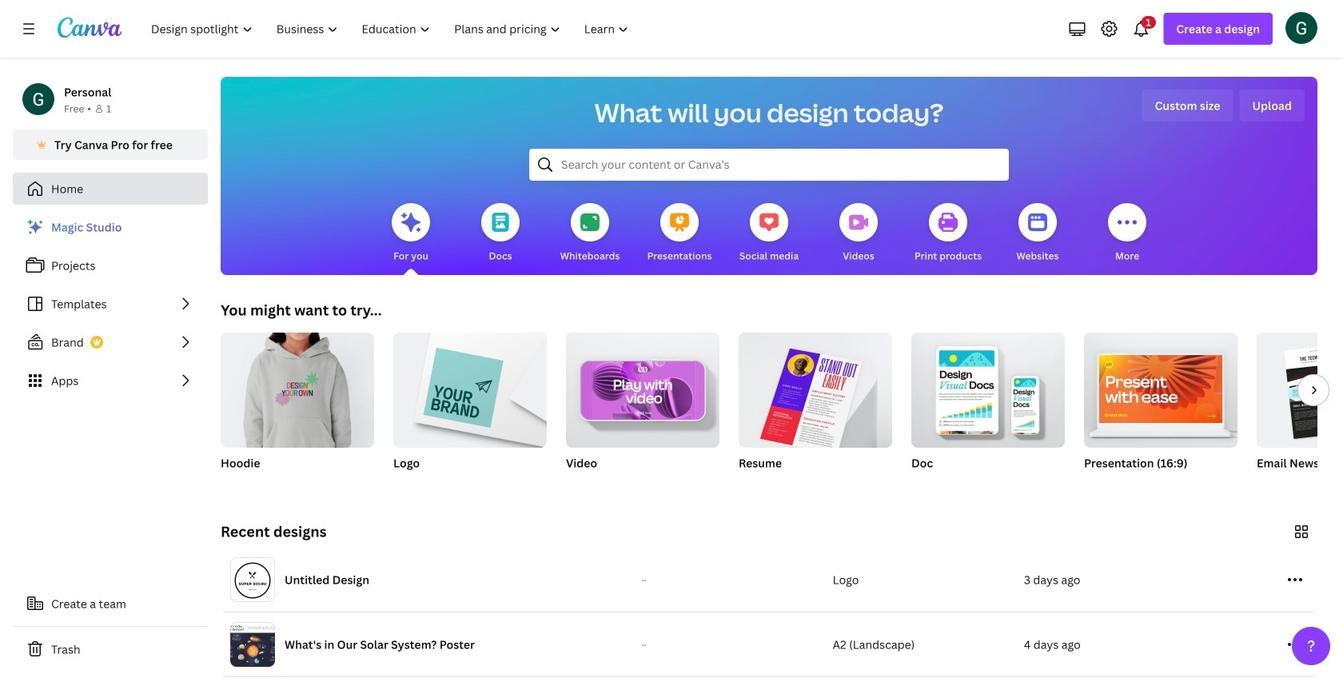 Task type: vqa. For each thing, say whether or not it's contained in the screenshot.
the Billing & plans LINK
no



Task type: locate. For each thing, give the bounding box(es) containing it.
group
[[221, 326, 374, 491], [221, 326, 374, 448], [394, 326, 547, 491], [394, 326, 547, 448], [566, 326, 720, 491], [566, 326, 720, 448], [739, 326, 893, 491], [739, 326, 893, 455], [912, 333, 1065, 491], [912, 333, 1065, 448], [1085, 333, 1238, 491], [1257, 333, 1344, 491]]

greg robinson image
[[1286, 12, 1318, 44]]

list
[[13, 211, 208, 397]]

None search field
[[529, 149, 1009, 181]]



Task type: describe. For each thing, give the bounding box(es) containing it.
Search search field
[[561, 150, 977, 180]]

top level navigation element
[[141, 13, 643, 45]]



